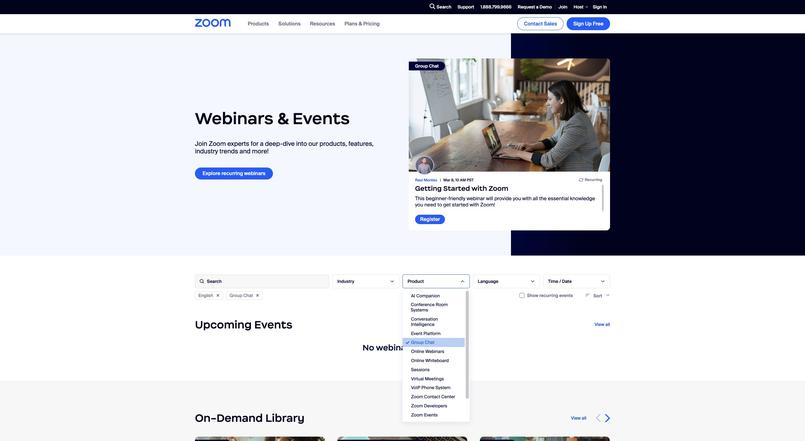 Task type: describe. For each thing, give the bounding box(es) containing it.
system
[[436, 385, 451, 391]]

zoom events
[[412, 413, 438, 418]]

raul
[[416, 178, 423, 183]]

started
[[444, 185, 471, 193]]

1 vertical spatial webinars
[[376, 343, 414, 353]]

with left the
[[523, 196, 532, 202]]

sign up free link
[[567, 17, 611, 30]]

zoom!
[[481, 202, 496, 208]]

join for join zoom experts for a deep-dive into our products, features, industry trends and more!
[[195, 140, 208, 148]]

request a demo link
[[515, 0, 556, 14]]

developers
[[425, 404, 448, 409]]

a inside "link"
[[537, 4, 539, 10]]

products button
[[248, 20, 269, 27]]

sessions
[[412, 367, 430, 373]]

upcoming events
[[195, 318, 293, 332]]

register link
[[416, 215, 446, 224]]

product
[[408, 279, 424, 284]]

zoom call 16 image
[[409, 59, 611, 172]]

host button
[[571, 0, 590, 14]]

sign for sign in
[[594, 4, 603, 10]]

pst
[[467, 178, 474, 183]]

events for upcoming events
[[255, 318, 293, 332]]

1.888.799.9666 link
[[478, 0, 515, 14]]

pricing
[[364, 20, 380, 27]]

1 vertical spatial chat
[[244, 293, 253, 299]]

phone
[[422, 385, 435, 391]]

1 horizontal spatial view all
[[595, 322, 611, 328]]

up
[[586, 20, 592, 27]]

1 vertical spatial view all
[[572, 416, 587, 421]]

2 vertical spatial group chat
[[412, 340, 435, 346]]

industry
[[195, 147, 218, 156]]

need
[[425, 202, 437, 208]]

experts
[[228, 140, 250, 148]]

0 vertical spatial chat
[[429, 63, 439, 69]]

recurring for show
[[540, 293, 559, 299]]

zoom one
[[412, 422, 433, 427]]

contact sales link
[[518, 17, 564, 30]]

essential
[[548, 196, 569, 202]]

voip phone system
[[412, 385, 451, 391]]

0 horizontal spatial you
[[416, 202, 424, 208]]

conference room systems
[[411, 302, 448, 313]]

no webinars found!
[[363, 343, 443, 353]]

getting
[[416, 185, 442, 193]]

raul montes link
[[416, 178, 444, 183]]

the
[[540, 196, 547, 202]]

0 vertical spatial contact
[[525, 20, 543, 27]]

zoom for zoom contact center
[[412, 395, 424, 400]]

recurring for explore
[[222, 170, 243, 177]]

sort
[[594, 293, 603, 299]]

0 horizontal spatial contact
[[425, 395, 441, 400]]

virtual meetings
[[412, 376, 444, 382]]

on-
[[195, 412, 217, 426]]

language
[[478, 279, 499, 284]]

zoom contact center
[[412, 395, 456, 400]]

ai companion
[[412, 293, 440, 299]]

0 vertical spatial events
[[293, 108, 350, 129]]

will
[[487, 196, 494, 202]]

zoom developers
[[412, 404, 448, 409]]

1 vertical spatial group chat
[[230, 293, 253, 299]]

ai
[[412, 293, 416, 299]]

1 horizontal spatial view
[[595, 322, 605, 328]]

products,
[[320, 140, 347, 148]]

zoom inside getting started with zoom this beginner-friendly webinar will provide you with all the essential knowledge you need to get started with zoom!
[[489, 185, 509, 193]]

recurring
[[586, 178, 603, 183]]

time
[[549, 279, 559, 284]]

explore recurring webinars
[[203, 170, 266, 177]]

and
[[240, 147, 251, 156]]

join link
[[556, 0, 571, 14]]

1 vertical spatial view all link
[[572, 416, 587, 421]]

webinars & events
[[195, 108, 350, 129]]

into
[[297, 140, 307, 148]]

10
[[456, 178, 460, 183]]

1 vertical spatial group
[[230, 293, 243, 299]]

1 vertical spatial all
[[606, 322, 611, 328]]

library
[[266, 412, 305, 426]]

events for zoom events
[[425, 413, 438, 418]]

support
[[458, 4, 475, 10]]

products
[[248, 20, 269, 27]]

this
[[416, 196, 425, 202]]

in
[[604, 4, 608, 10]]

72 hero_experiences_14 image
[[480, 437, 610, 442]]

conference
[[411, 302, 435, 308]]

request a demo
[[518, 4, 553, 10]]

for
[[251, 140, 259, 148]]

request
[[518, 4, 536, 10]]

conversation
[[411, 317, 438, 322]]

meetings
[[425, 376, 444, 382]]

zoom for zoom developers
[[412, 404, 424, 409]]

virtual
[[412, 376, 424, 382]]

with up webinar
[[472, 185, 488, 193]]

friendly
[[449, 196, 466, 202]]

raul montes
[[416, 178, 438, 183]]

with left zoom!
[[470, 202, 480, 208]]

trends
[[220, 147, 238, 156]]

plans
[[345, 20, 358, 27]]

industry
[[338, 279, 355, 284]]

our
[[309, 140, 318, 148]]

event
[[412, 331, 423, 337]]

features,
[[349, 140, 374, 148]]

sign for sign up free
[[574, 20, 585, 27]]

getting started with zoom this beginner-friendly webinar will provide you with all the essential knowledge you need to get started with zoom!
[[416, 185, 596, 208]]

Search field
[[195, 275, 330, 289]]

demo
[[540, 4, 553, 10]]

register
[[421, 216, 440, 223]]



Task type: vqa. For each thing, say whether or not it's contained in the screenshot.
zoom webinar team 'image' at the right
no



Task type: locate. For each thing, give the bounding box(es) containing it.
sign
[[594, 4, 603, 10], [574, 20, 585, 27]]

free
[[594, 20, 604, 27]]

2 vertical spatial events
[[425, 413, 438, 418]]

1 horizontal spatial a
[[537, 4, 539, 10]]

am
[[460, 178, 466, 183]]

8,
[[452, 178, 455, 183]]

resources
[[310, 20, 335, 27]]

online for online webinars
[[412, 349, 425, 355]]

platform
[[424, 331, 441, 337]]

with
[[472, 185, 488, 193], [523, 196, 532, 202], [470, 202, 480, 208]]

group chat
[[416, 63, 439, 69], [230, 293, 253, 299], [412, 340, 435, 346]]

2 vertical spatial chat
[[425, 340, 435, 346]]

montes
[[424, 178, 438, 183]]

resources button
[[310, 20, 335, 27]]

zoom logo image
[[195, 19, 231, 27]]

1 horizontal spatial events
[[293, 108, 350, 129]]

1.888.799.9666
[[481, 4, 512, 10]]

show
[[528, 293, 539, 299]]

hybrid workforce_experiences_mock-1 image
[[195, 437, 325, 442]]

show recurring events
[[528, 293, 574, 299]]

webinars down event
[[376, 343, 414, 353]]

1 horizontal spatial webinars
[[376, 343, 414, 353]]

sales
[[545, 20, 558, 27]]

online for online whiteboard
[[412, 358, 425, 364]]

1 horizontal spatial all
[[582, 416, 587, 421]]

& for webinars
[[278, 108, 289, 129]]

0 vertical spatial a
[[537, 4, 539, 10]]

explore
[[203, 170, 221, 177]]

solutions button
[[279, 20, 301, 27]]

2 horizontal spatial events
[[425, 413, 438, 418]]

zoom up zoom events
[[412, 404, 424, 409]]

& right plans
[[359, 20, 363, 27]]

0 vertical spatial webinars
[[195, 108, 274, 129]]

1 vertical spatial recurring
[[540, 293, 559, 299]]

1 horizontal spatial contact
[[525, 20, 543, 27]]

voip
[[412, 385, 421, 391]]

2 online from the top
[[412, 358, 425, 364]]

0 vertical spatial view
[[595, 322, 605, 328]]

1 vertical spatial view
[[572, 416, 581, 421]]

/
[[560, 279, 562, 284]]

webinar
[[467, 196, 485, 202]]

group
[[416, 63, 428, 69], [230, 293, 243, 299], [412, 340, 424, 346]]

raul montes image
[[416, 157, 434, 174]]

center
[[442, 395, 456, 400]]

events
[[560, 293, 574, 299]]

webinars up the experts
[[195, 108, 274, 129]]

1 vertical spatial webinars
[[426, 349, 445, 355]]

zoom left the experts
[[209, 140, 226, 148]]

1 horizontal spatial recurring
[[540, 293, 559, 299]]

zoom for zoom events
[[412, 413, 424, 418]]

0 vertical spatial view all link
[[595, 322, 611, 328]]

1 horizontal spatial you
[[513, 196, 522, 202]]

on-demand library
[[195, 412, 305, 426]]

1 vertical spatial a
[[260, 140, 264, 148]]

a inside join zoom experts for a deep-dive into our products, features, industry trends and more!
[[260, 140, 264, 148]]

1 vertical spatial sign
[[574, 20, 585, 27]]

provide
[[495, 196, 512, 202]]

join zoom experts for a deep-dive into our products, features, industry trends and more!
[[195, 140, 374, 156]]

&
[[359, 20, 363, 27], [278, 108, 289, 129]]

all
[[533, 196, 539, 202], [606, 322, 611, 328], [582, 416, 587, 421]]

join inside join zoom experts for a deep-dive into our products, features, industry trends and more!
[[195, 140, 208, 148]]

1 vertical spatial &
[[278, 108, 289, 129]]

0 vertical spatial webinars
[[244, 170, 266, 177]]

0 horizontal spatial webinars
[[244, 170, 266, 177]]

beginner-
[[426, 196, 449, 202]]

1 vertical spatial online
[[412, 358, 425, 364]]

room
[[436, 302, 448, 308]]

0 horizontal spatial webinars
[[195, 108, 274, 129]]

0 vertical spatial &
[[359, 20, 363, 27]]

chat
[[429, 63, 439, 69], [244, 293, 253, 299], [425, 340, 435, 346]]

join left host on the top of page
[[559, 4, 568, 10]]

2 vertical spatial all
[[582, 416, 587, 421]]

0 vertical spatial recurring
[[222, 170, 243, 177]]

webinars
[[195, 108, 274, 129], [426, 349, 445, 355]]

demand
[[217, 412, 263, 426]]

online webinars
[[412, 349, 445, 355]]

deep-
[[265, 140, 283, 148]]

group inside 'group chat' link
[[416, 63, 428, 69]]

online up online whiteboard
[[412, 349, 425, 355]]

0 vertical spatial sign
[[594, 4, 603, 10]]

0 horizontal spatial view
[[572, 416, 581, 421]]

to
[[438, 202, 443, 208]]

sign left up
[[574, 20, 585, 27]]

& up dive
[[278, 108, 289, 129]]

started
[[452, 202, 469, 208]]

1 online from the top
[[412, 349, 425, 355]]

0 horizontal spatial a
[[260, 140, 264, 148]]

0 vertical spatial view all
[[595, 322, 611, 328]]

join left trends
[[195, 140, 208, 148]]

date
[[563, 279, 572, 284]]

companion
[[417, 293, 440, 299]]

1 horizontal spatial sign
[[594, 4, 603, 10]]

zoom down voip
[[412, 395, 424, 400]]

0 horizontal spatial view all
[[572, 416, 587, 421]]

contact
[[525, 20, 543, 27], [425, 395, 441, 400]]

0 horizontal spatial join
[[195, 140, 208, 148]]

zoom up zoom one
[[412, 413, 424, 418]]

0 vertical spatial group chat
[[416, 63, 439, 69]]

a left demo
[[537, 4, 539, 10]]

2 vertical spatial group
[[412, 340, 424, 346]]

view all
[[595, 322, 611, 328], [572, 416, 587, 421]]

join for join
[[559, 4, 568, 10]]

contact down request a demo "link" at the right of the page
[[525, 20, 543, 27]]

0 horizontal spatial view all link
[[572, 416, 587, 421]]

1 horizontal spatial view all link
[[595, 322, 611, 328]]

english
[[199, 293, 213, 299]]

all inside getting started with zoom this beginner-friendly webinar will provide you with all the essential knowledge you need to get started with zoom!
[[533, 196, 539, 202]]

0 vertical spatial online
[[412, 349, 425, 355]]

sign in
[[594, 4, 608, 10]]

found!
[[416, 343, 443, 353]]

sign left in
[[594, 4, 603, 10]]

a right the for
[[260, 140, 264, 148]]

0 vertical spatial join
[[559, 4, 568, 10]]

zoom left one
[[412, 422, 424, 427]]

you right the provide
[[513, 196, 522, 202]]

0 horizontal spatial recurring
[[222, 170, 243, 177]]

group chat link
[[409, 59, 611, 172]]

0 vertical spatial group
[[416, 63, 428, 69]]

recurring down "time"
[[540, 293, 559, 299]]

whiteboard
[[426, 358, 449, 364]]

1 horizontal spatial join
[[559, 4, 568, 10]]

0 horizontal spatial all
[[533, 196, 539, 202]]

search image
[[430, 4, 436, 9]]

systems
[[411, 308, 429, 313]]

search image
[[430, 4, 436, 9]]

online up sessions
[[412, 358, 425, 364]]

zoom for zoom one
[[412, 422, 424, 427]]

0 horizontal spatial events
[[255, 318, 293, 332]]

None search field
[[407, 2, 428, 12]]

plans & pricing
[[345, 20, 380, 27]]

view
[[595, 322, 605, 328], [572, 416, 581, 421]]

0 horizontal spatial &
[[278, 108, 289, 129]]

sign in link
[[590, 0, 611, 14]]

2 horizontal spatial all
[[606, 322, 611, 328]]

zoom inside join zoom experts for a deep-dive into our products, features, industry trends and more!
[[209, 140, 226, 148]]

join inside join link
[[559, 4, 568, 10]]

0 horizontal spatial sign
[[574, 20, 585, 27]]

& for plans
[[359, 20, 363, 27]]

event platform
[[412, 331, 441, 337]]

1 horizontal spatial &
[[359, 20, 363, 27]]

financial services_experiences_2 image
[[338, 437, 468, 442]]

zoom up the provide
[[489, 185, 509, 193]]

zoom
[[209, 140, 226, 148], [489, 185, 509, 193], [412, 395, 424, 400], [412, 404, 424, 409], [412, 413, 424, 418], [412, 422, 424, 427]]

1 vertical spatial events
[[255, 318, 293, 332]]

contact sales
[[525, 20, 558, 27]]

1 vertical spatial join
[[195, 140, 208, 148]]

0 vertical spatial all
[[533, 196, 539, 202]]

you left 'need'
[[416, 202, 424, 208]]

webinars up the whiteboard
[[426, 349, 445, 355]]

1 vertical spatial contact
[[425, 395, 441, 400]]

solutions
[[279, 20, 301, 27]]

plans & pricing link
[[345, 20, 380, 27]]

online
[[412, 349, 425, 355], [412, 358, 425, 364]]

intelligence
[[411, 322, 435, 328]]

contact down voip phone system
[[425, 395, 441, 400]]

1 horizontal spatial webinars
[[426, 349, 445, 355]]

webinars down more!
[[244, 170, 266, 177]]

dive
[[283, 140, 295, 148]]

time / date
[[549, 279, 572, 284]]

recurring right the explore
[[222, 170, 243, 177]]

join
[[559, 4, 568, 10], [195, 140, 208, 148]]

knowledge
[[571, 196, 596, 202]]

host
[[574, 4, 584, 10]]



